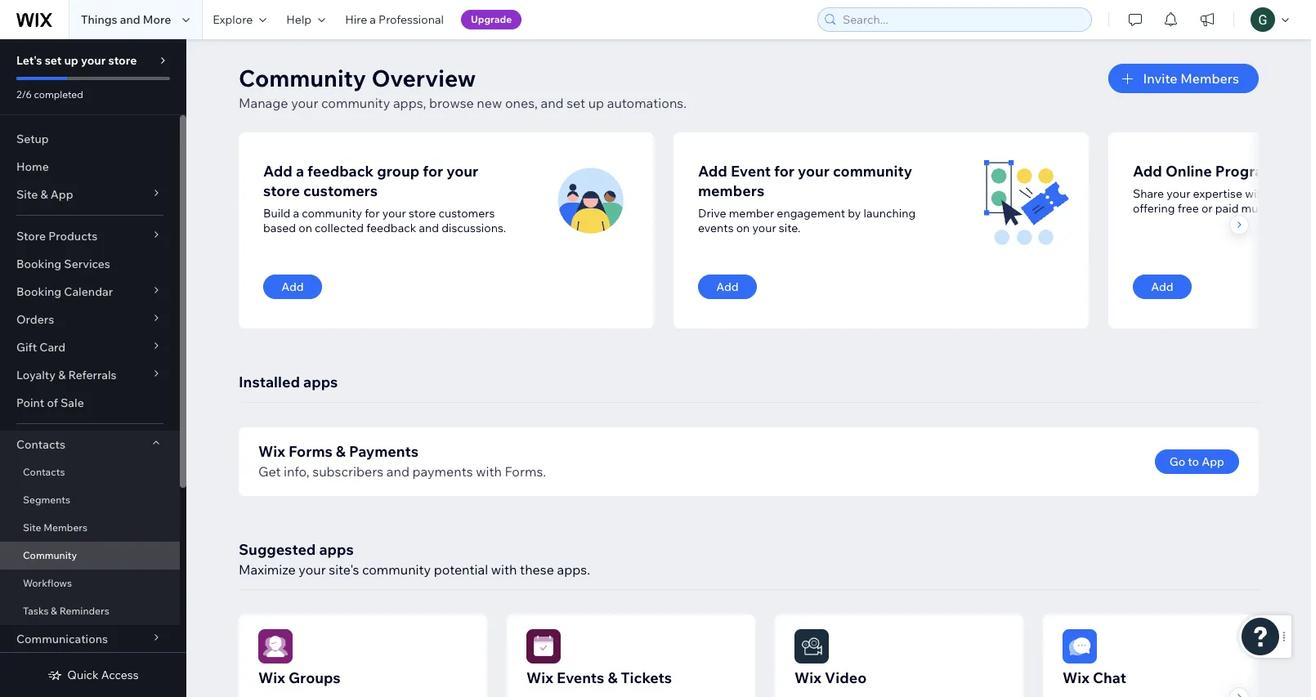 Task type: describe. For each thing, give the bounding box(es) containing it.
home
[[16, 159, 49, 174]]

share
[[1133, 186, 1164, 201]]

0 vertical spatial feedback
[[307, 162, 374, 181]]

with inside wix forms & payments get info, subscribers and payments with forms.
[[476, 463, 502, 480]]

group
[[377, 162, 420, 181]]

list containing add a feedback group for your store customers
[[239, 132, 1311, 329]]

on inside add a feedback group for your store customers build a community for your store customers based on collected feedback and discussions.
[[299, 221, 312, 235]]

upgrade
[[471, 13, 512, 25]]

and inside add a feedback group for your store customers build a community for your store customers based on collected feedback and discussions.
[[419, 221, 439, 235]]

add inside add event for your community members drive member engagement by launching events on your site.
[[698, 162, 727, 181]]

0 horizontal spatial for
[[365, 206, 380, 221]]

0 vertical spatial customers
[[303, 181, 378, 200]]

referrals
[[68, 368, 117, 383]]

app for site & app
[[50, 187, 73, 202]]

calendar
[[64, 284, 113, 299]]

wix chat
[[1063, 669, 1126, 687]]

site for site members
[[23, 522, 41, 534]]

add button for drive
[[698, 275, 757, 299]]

invite members
[[1143, 70, 1239, 87]]

apps,
[[393, 95, 426, 111]]

events
[[698, 221, 734, 235]]

set inside community overview manage your community apps, browse new ones, and set up automations.
[[567, 95, 585, 111]]

tasks
[[23, 605, 49, 617]]

wix video
[[795, 669, 867, 687]]

wix events & tickets
[[526, 669, 672, 687]]

go
[[1169, 454, 1185, 469]]

booking services
[[16, 257, 110, 271]]

sidebar element
[[0, 39, 186, 697]]

of
[[47, 396, 58, 410]]

apps for suggested
[[319, 540, 354, 559]]

by
[[848, 206, 861, 221]]

gift card
[[16, 340, 66, 355]]

contacts for contacts popup button
[[16, 437, 65, 452]]

subscribers
[[312, 463, 384, 480]]

completed
[[34, 88, 83, 101]]

store products
[[16, 229, 97, 244]]

your inside suggested apps maximize your site's community potential with these apps.
[[299, 562, 326, 578]]

communications button
[[0, 625, 180, 653]]

with for apps
[[491, 562, 517, 578]]

community inside add event for your community members drive member engagement by launching events on your site.
[[833, 162, 912, 181]]

1 horizontal spatial for
[[423, 162, 443, 181]]

community overview manage your community apps, browse new ones, and set up automations.
[[239, 64, 687, 111]]

build
[[263, 206, 291, 221]]

for inside add event for your community members drive member engagement by launching events on your site.
[[774, 162, 795, 181]]

installed apps
[[239, 373, 338, 392]]

go to app
[[1169, 454, 1224, 469]]

community for community
[[23, 549, 77, 562]]

things
[[81, 12, 117, 27]]

add a feedback group for your store customers build a community for your store customers based on collected feedback and discussions.
[[263, 162, 506, 235]]

suggested
[[239, 540, 316, 559]]

quick access
[[67, 668, 139, 683]]

site for site & app
[[16, 187, 38, 202]]

& right 'events'
[[608, 669, 618, 687]]

help button
[[277, 0, 335, 39]]

tasks & reminders
[[23, 605, 109, 617]]

access
[[101, 668, 139, 683]]

your up the engagement
[[798, 162, 830, 181]]

hire a professional link
[[335, 0, 454, 39]]

chat
[[1093, 669, 1126, 687]]

forms.
[[505, 463, 546, 480]]

add inside add a feedback group for your store customers build a community for your store customers based on collected feedback and discussions.
[[263, 162, 293, 181]]

engagement
[[777, 206, 845, 221]]

ones,
[[505, 95, 538, 111]]

up inside sidebar element
[[64, 53, 78, 68]]

setup link
[[0, 125, 180, 153]]

site & app
[[16, 187, 73, 202]]

manage
[[239, 95, 288, 111]]

point
[[16, 396, 44, 410]]

explore
[[213, 12, 253, 27]]

1 horizontal spatial store
[[263, 181, 300, 200]]

your left site.
[[752, 221, 776, 235]]

contacts button
[[0, 431, 180, 459]]

get
[[258, 463, 281, 480]]

sale
[[61, 396, 84, 410]]

launching
[[864, 206, 916, 221]]

to
[[1188, 454, 1199, 469]]

loyalty
[[16, 368, 56, 383]]

programs
[[1215, 162, 1284, 181]]

let's
[[16, 53, 42, 68]]

event
[[731, 162, 771, 181]]

apps.
[[557, 562, 590, 578]]

2/6
[[16, 88, 32, 101]]

payments
[[349, 442, 418, 461]]

on inside add event for your community members drive member engagement by launching events on your site.
[[736, 221, 750, 235]]

collected
[[315, 221, 364, 235]]

hire a professional
[[345, 12, 444, 27]]

wix for wix chat
[[1063, 669, 1090, 687]]

contacts link
[[0, 459, 180, 486]]

1 vertical spatial customers
[[439, 206, 495, 221]]

& for app
[[40, 187, 48, 202]]

wix groups
[[258, 669, 341, 687]]

expertise
[[1193, 186, 1242, 201]]

community inside community overview manage your community apps, browse new ones, and set up automations.
[[321, 95, 390, 111]]

browse
[[429, 95, 474, 111]]

hire
[[345, 12, 367, 27]]

wide
[[1279, 186, 1304, 201]]

community link
[[0, 542, 180, 570]]

booking services link
[[0, 250, 180, 278]]

members
[[698, 181, 764, 200]]

new
[[477, 95, 502, 111]]



Task type: vqa. For each thing, say whether or not it's contained in the screenshot.
new
yes



Task type: locate. For each thing, give the bounding box(es) containing it.
2 add button from the left
[[698, 275, 757, 299]]

0 vertical spatial list
[[239, 132, 1311, 329]]

a right build
[[293, 206, 299, 221]]

app up "wide"
[[1287, 162, 1311, 181]]

wix up get
[[258, 442, 285, 461]]

1 horizontal spatial add button
[[698, 275, 757, 299]]

help
[[286, 12, 312, 27]]

community up launching
[[833, 162, 912, 181]]

community right "based"
[[302, 206, 362, 221]]

app for go to app
[[1202, 454, 1224, 469]]

gift card button
[[0, 333, 180, 361]]

contacts for contacts link
[[23, 466, 65, 478]]

and left discussions.
[[419, 221, 439, 235]]

your down online
[[1167, 186, 1191, 201]]

1 list from the top
[[239, 132, 1311, 329]]

wix left video
[[795, 669, 821, 687]]

up up 'completed'
[[64, 53, 78, 68]]

list containing wix groups
[[239, 615, 1291, 697]]

1 vertical spatial store
[[263, 181, 300, 200]]

0 vertical spatial members
[[1180, 70, 1239, 87]]

communications
[[16, 632, 108, 647]]

store up build
[[263, 181, 300, 200]]

community right site's
[[362, 562, 431, 578]]

2 on from the left
[[736, 221, 750, 235]]

0 horizontal spatial community
[[23, 549, 77, 562]]

2 vertical spatial store
[[409, 206, 436, 221]]

1 vertical spatial set
[[567, 95, 585, 111]]

1 horizontal spatial members
[[1180, 70, 1239, 87]]

installed
[[239, 373, 300, 392]]

add button for expertise
[[1133, 275, 1192, 299]]

wix for wix events & tickets
[[526, 669, 553, 687]]

1 vertical spatial app
[[50, 187, 73, 202]]

2 vertical spatial with
[[491, 562, 517, 578]]

wix for wix groups
[[258, 669, 285, 687]]

booking calendar
[[16, 284, 113, 299]]

community inside add a feedback group for your store customers build a community for your store customers based on collected feedback and discussions.
[[302, 206, 362, 221]]

list
[[239, 132, 1311, 329], [239, 615, 1291, 697]]

site & app button
[[0, 181, 180, 208]]

app inside site & app dropdown button
[[50, 187, 73, 202]]

with inside add online programs app share your expertise with a wide a
[[1245, 186, 1268, 201]]

1 vertical spatial list
[[239, 615, 1291, 697]]

contacts up segments
[[23, 466, 65, 478]]

0 vertical spatial apps
[[303, 373, 338, 392]]

set
[[45, 53, 62, 68], [567, 95, 585, 111]]

store inside sidebar element
[[108, 53, 137, 68]]

0 horizontal spatial members
[[43, 522, 87, 534]]

potential
[[434, 562, 488, 578]]

0 vertical spatial up
[[64, 53, 78, 68]]

up inside community overview manage your community apps, browse new ones, and set up automations.
[[588, 95, 604, 111]]

2 horizontal spatial add button
[[1133, 275, 1192, 299]]

community
[[239, 64, 366, 92], [23, 549, 77, 562]]

wix left chat
[[1063, 669, 1090, 687]]

site down segments
[[23, 522, 41, 534]]

segments
[[23, 494, 70, 506]]

apps
[[303, 373, 338, 392], [319, 540, 354, 559]]

site
[[16, 187, 38, 202], [23, 522, 41, 534]]

2 booking from the top
[[16, 284, 61, 299]]

booking for booking calendar
[[16, 284, 61, 299]]

1 add button from the left
[[263, 275, 322, 299]]

drive
[[698, 206, 726, 221]]

overview
[[371, 64, 476, 92]]

& for reminders
[[51, 605, 57, 617]]

wix for wix forms & payments get info, subscribers and payments with forms.
[[258, 442, 285, 461]]

2 horizontal spatial store
[[409, 206, 436, 221]]

up left automations.
[[588, 95, 604, 111]]

a
[[370, 12, 376, 27], [296, 162, 304, 181], [1270, 186, 1277, 201], [1307, 186, 1311, 201], [293, 206, 299, 221]]

add event for your community members drive member engagement by launching events on your site.
[[698, 162, 916, 235]]

1 vertical spatial site
[[23, 522, 41, 534]]

2 horizontal spatial for
[[774, 162, 795, 181]]

things and more
[[81, 12, 171, 27]]

0 vertical spatial community
[[239, 64, 366, 92]]

automations.
[[607, 95, 687, 111]]

with left forms.
[[476, 463, 502, 480]]

forms
[[289, 442, 333, 461]]

up
[[64, 53, 78, 68], [588, 95, 604, 111]]

booking up orders
[[16, 284, 61, 299]]

customers
[[303, 181, 378, 200], [439, 206, 495, 221]]

segments link
[[0, 486, 180, 514]]

1 on from the left
[[299, 221, 312, 235]]

site down home
[[16, 187, 38, 202]]

0 horizontal spatial on
[[299, 221, 312, 235]]

contacts down 'point of sale'
[[16, 437, 65, 452]]

community inside suggested apps maximize your site's community potential with these apps.
[[362, 562, 431, 578]]

your right the manage
[[291, 95, 318, 111]]

orders
[[16, 312, 54, 327]]

with down programs
[[1245, 186, 1268, 201]]

0 vertical spatial set
[[45, 53, 62, 68]]

members right invite
[[1180, 70, 1239, 87]]

store down group
[[409, 206, 436, 221]]

site inside dropdown button
[[16, 187, 38, 202]]

0 vertical spatial with
[[1245, 186, 1268, 201]]

your left site's
[[299, 562, 326, 578]]

on
[[299, 221, 312, 235], [736, 221, 750, 235]]

community up the manage
[[239, 64, 366, 92]]

0 horizontal spatial customers
[[303, 181, 378, 200]]

community inside community overview manage your community apps, browse new ones, and set up automations.
[[239, 64, 366, 92]]

apps inside suggested apps maximize your site's community potential with these apps.
[[319, 540, 354, 559]]

2 horizontal spatial app
[[1287, 162, 1311, 181]]

for
[[423, 162, 443, 181], [774, 162, 795, 181], [365, 206, 380, 221]]

on right events
[[736, 221, 750, 235]]

for right the event
[[774, 162, 795, 181]]

1 booking from the top
[[16, 257, 61, 271]]

1 vertical spatial feedback
[[366, 221, 416, 235]]

feedback up collected
[[307, 162, 374, 181]]

apps for installed
[[303, 373, 338, 392]]

site.
[[779, 221, 801, 235]]

your
[[81, 53, 106, 68], [291, 95, 318, 111], [447, 162, 478, 181], [798, 162, 830, 181], [1167, 186, 1191, 201], [382, 206, 406, 221], [752, 221, 776, 235], [299, 562, 326, 578]]

tasks & reminders link
[[0, 598, 180, 625]]

2 list from the top
[[239, 615, 1291, 697]]

a right "wide"
[[1307, 186, 1311, 201]]

contacts inside popup button
[[16, 437, 65, 452]]

add online programs app share your expertise with a wide a
[[1133, 162, 1311, 216]]

apps up site's
[[319, 540, 354, 559]]

app
[[1287, 162, 1311, 181], [50, 187, 73, 202], [1202, 454, 1224, 469]]

invite
[[1143, 70, 1178, 87]]

and
[[120, 12, 140, 27], [541, 95, 564, 111], [419, 221, 439, 235], [386, 463, 409, 480]]

feedback right collected
[[366, 221, 416, 235]]

site members
[[23, 522, 87, 534]]

& inside wix forms & payments get info, subscribers and payments with forms.
[[336, 442, 346, 461]]

app inside go to app button
[[1202, 454, 1224, 469]]

setup
[[16, 132, 49, 146]]

invite members button
[[1109, 64, 1259, 93]]

with for online
[[1245, 186, 1268, 201]]

point of sale link
[[0, 389, 180, 417]]

member
[[729, 206, 774, 221]]

set right "let's" on the top of the page
[[45, 53, 62, 68]]

professional
[[379, 12, 444, 27]]

members inside button
[[1180, 70, 1239, 87]]

apps right installed
[[303, 373, 338, 392]]

and inside community overview manage your community apps, browse new ones, and set up automations.
[[541, 95, 564, 111]]

events
[[557, 669, 604, 687]]

1 horizontal spatial up
[[588, 95, 604, 111]]

1 horizontal spatial on
[[736, 221, 750, 235]]

and left more
[[120, 12, 140, 27]]

these
[[520, 562, 554, 578]]

loyalty & referrals
[[16, 368, 117, 383]]

&
[[40, 187, 48, 202], [58, 368, 66, 383], [336, 442, 346, 461], [51, 605, 57, 617], [608, 669, 618, 687]]

maximize
[[239, 562, 296, 578]]

0 horizontal spatial app
[[50, 187, 73, 202]]

point of sale
[[16, 396, 84, 410]]

members down segments
[[43, 522, 87, 534]]

1 vertical spatial with
[[476, 463, 502, 480]]

with inside suggested apps maximize your site's community potential with these apps.
[[491, 562, 517, 578]]

wix left groups at the left
[[258, 669, 285, 687]]

for right group
[[423, 162, 443, 181]]

set inside sidebar element
[[45, 53, 62, 68]]

community up 'workflows'
[[23, 549, 77, 562]]

& up subscribers
[[336, 442, 346, 461]]

1 vertical spatial community
[[23, 549, 77, 562]]

payments
[[412, 463, 473, 480]]

suggested apps maximize your site's community potential with these apps.
[[239, 540, 590, 578]]

and inside wix forms & payments get info, subscribers and payments with forms.
[[386, 463, 409, 480]]

add button for store
[[263, 275, 322, 299]]

1 horizontal spatial customers
[[439, 206, 495, 221]]

wix for wix video
[[795, 669, 821, 687]]

booking down store
[[16, 257, 61, 271]]

workflows link
[[0, 570, 180, 598]]

set right ones,
[[567, 95, 585, 111]]

a left "wide"
[[1270, 186, 1277, 201]]

community left apps,
[[321, 95, 390, 111]]

booking
[[16, 257, 61, 271], [16, 284, 61, 299]]

0 vertical spatial site
[[16, 187, 38, 202]]

a up "based"
[[296, 162, 304, 181]]

on right "based"
[[299, 221, 312, 235]]

add inside add online programs app share your expertise with a wide a
[[1133, 162, 1162, 181]]

1 vertical spatial apps
[[319, 540, 354, 559]]

Search... field
[[838, 8, 1086, 31]]

a inside hire a professional link
[[370, 12, 376, 27]]

your inside add online programs app share your expertise with a wide a
[[1167, 186, 1191, 201]]

site members link
[[0, 514, 180, 542]]

members for invite members
[[1180, 70, 1239, 87]]

store down things and more
[[108, 53, 137, 68]]

for right collected
[[365, 206, 380, 221]]

1 vertical spatial up
[[588, 95, 604, 111]]

card
[[39, 340, 66, 355]]

add
[[263, 162, 293, 181], [698, 162, 727, 181], [1133, 162, 1162, 181], [281, 280, 304, 294], [716, 280, 739, 294], [1151, 280, 1174, 294]]

store products button
[[0, 222, 180, 250]]

and down payments
[[386, 463, 409, 480]]

& right the loyalty
[[58, 368, 66, 383]]

0 horizontal spatial up
[[64, 53, 78, 68]]

app inside add online programs app share your expertise with a wide a
[[1287, 162, 1311, 181]]

members for site members
[[43, 522, 87, 534]]

0 horizontal spatial add button
[[263, 275, 322, 299]]

1 horizontal spatial app
[[1202, 454, 1224, 469]]

booking for booking services
[[16, 257, 61, 271]]

1 horizontal spatial set
[[567, 95, 585, 111]]

wix inside wix forms & payments get info, subscribers and payments with forms.
[[258, 442, 285, 461]]

with
[[1245, 186, 1268, 201], [476, 463, 502, 480], [491, 562, 517, 578]]

& for referrals
[[58, 368, 66, 383]]

3 add button from the left
[[1133, 275, 1192, 299]]

products
[[48, 229, 97, 244]]

1 vertical spatial booking
[[16, 284, 61, 299]]

wix left 'events'
[[526, 669, 553, 687]]

booking calendar button
[[0, 278, 180, 306]]

online
[[1166, 162, 1212, 181]]

orders button
[[0, 306, 180, 333]]

1 horizontal spatial community
[[239, 64, 366, 92]]

more
[[143, 12, 171, 27]]

your down group
[[382, 206, 406, 221]]

community for community overview manage your community apps, browse new ones, and set up automations.
[[239, 64, 366, 92]]

with left these
[[491, 562, 517, 578]]

your up discussions.
[[447, 162, 478, 181]]

app down the home link
[[50, 187, 73, 202]]

& right tasks
[[51, 605, 57, 617]]

0 horizontal spatial store
[[108, 53, 137, 68]]

0 vertical spatial booking
[[16, 257, 61, 271]]

and right ones,
[[541, 95, 564, 111]]

home link
[[0, 153, 180, 181]]

your down things
[[81, 53, 106, 68]]

quick
[[67, 668, 99, 683]]

loyalty & referrals button
[[0, 361, 180, 389]]

info,
[[284, 463, 310, 480]]

1 vertical spatial contacts
[[23, 466, 65, 478]]

a right hire on the left of page
[[370, 12, 376, 27]]

your inside community overview manage your community apps, browse new ones, and set up automations.
[[291, 95, 318, 111]]

0 vertical spatial contacts
[[16, 437, 65, 452]]

tickets
[[621, 669, 672, 687]]

discussions.
[[442, 221, 506, 235]]

video
[[825, 669, 867, 687]]

app right "to"
[[1202, 454, 1224, 469]]

0 horizontal spatial set
[[45, 53, 62, 68]]

0 vertical spatial app
[[1287, 162, 1311, 181]]

booking inside 'dropdown button'
[[16, 284, 61, 299]]

members inside sidebar element
[[43, 522, 87, 534]]

reminders
[[59, 605, 109, 617]]

1 vertical spatial members
[[43, 522, 87, 534]]

community inside sidebar element
[[23, 549, 77, 562]]

& down home
[[40, 187, 48, 202]]

0 vertical spatial store
[[108, 53, 137, 68]]

2 vertical spatial app
[[1202, 454, 1224, 469]]

upgrade button
[[461, 10, 522, 29]]

site's
[[329, 562, 359, 578]]

based
[[263, 221, 296, 235]]

your inside sidebar element
[[81, 53, 106, 68]]



